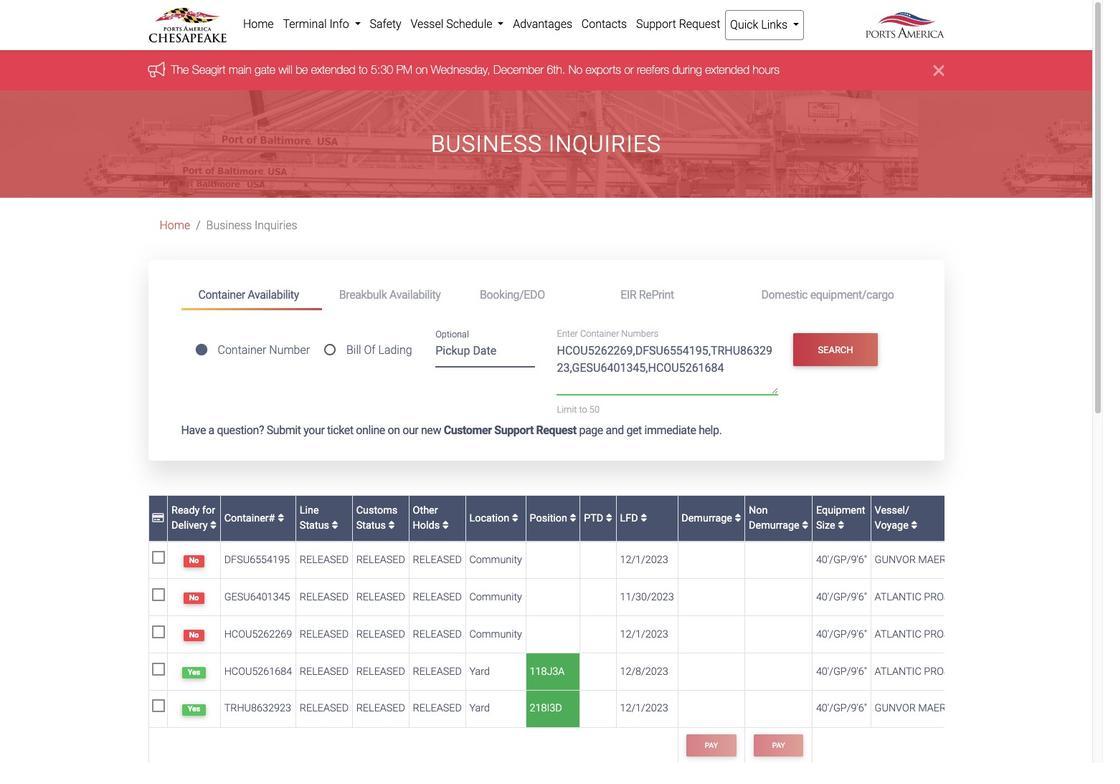 Task type: locate. For each thing, give the bounding box(es) containing it.
released
[[300, 555, 349, 567], [356, 555, 405, 567], [413, 555, 462, 567], [300, 592, 349, 604], [356, 592, 405, 604], [413, 592, 462, 604], [300, 629, 349, 641], [356, 629, 405, 641], [413, 629, 462, 641], [300, 666, 349, 678], [356, 666, 405, 678], [413, 666, 462, 678], [300, 703, 349, 715], [356, 703, 405, 715], [413, 703, 462, 715]]

of
[[364, 344, 376, 357]]

1 atlantic project ii/r2314 from the top
[[875, 592, 1009, 604]]

container number
[[218, 344, 310, 357]]

optional
[[435, 329, 469, 340]]

0 horizontal spatial business inquiries
[[206, 219, 297, 233]]

yes left hcou5261684
[[188, 668, 200, 677]]

customs
[[356, 505, 398, 517]]

request
[[679, 17, 720, 31], [536, 424, 577, 438]]

business inquiries
[[431, 131, 661, 158], [206, 219, 297, 233]]

sort image right ptd link
[[641, 513, 647, 524]]

1 vertical spatial atlantic project ii/r2314
[[875, 629, 1009, 641]]

2 vertical spatial 12/1/2023
[[620, 703, 668, 715]]

online
[[356, 424, 385, 438]]

11/30/2023
[[620, 592, 674, 604]]

2 ii/r2314 from the top
[[970, 629, 1009, 641]]

status for customs
[[356, 520, 386, 532]]

2 atlantic from the top
[[875, 629, 921, 641]]

support request link
[[632, 10, 725, 39]]

12/1/2023 for hcou5262269
[[620, 629, 668, 641]]

2 atlantic project ii/r2314 from the top
[[875, 629, 1009, 641]]

0 vertical spatial atlantic project ii/r2314
[[875, 592, 1009, 604]]

3 12/1/2023 from the top
[[620, 703, 668, 715]]

2 vertical spatial ii/r2314
[[970, 666, 1009, 678]]

2 vertical spatial community
[[469, 629, 522, 641]]

equipment/cargo
[[810, 288, 894, 302]]

terminal info
[[283, 17, 352, 31]]

1 vertical spatial on
[[388, 424, 400, 438]]

maersk/341e for community
[[918, 555, 986, 567]]

ii/r2314
[[970, 592, 1009, 604], [970, 629, 1009, 641], [970, 666, 1009, 678]]

2 yard from the top
[[469, 703, 490, 715]]

0 horizontal spatial to
[[359, 63, 368, 76]]

0 horizontal spatial demurrage
[[682, 512, 735, 525]]

quick links
[[730, 18, 790, 32]]

gunvor for community
[[875, 555, 916, 567]]

1 vertical spatial yes
[[188, 705, 200, 715]]

2 vertical spatial atlantic project ii/r2314
[[875, 666, 1009, 678]]

availability for container availability
[[248, 288, 299, 302]]

extended right "be"
[[311, 63, 355, 76]]

to left 5:30
[[359, 63, 368, 76]]

2 status from the left
[[356, 520, 386, 532]]

container availability
[[198, 288, 299, 302]]

inquiries
[[548, 131, 661, 158], [255, 219, 297, 233]]

0 vertical spatial 12/1/2023
[[620, 555, 668, 567]]

1 vertical spatial ii/r2314
[[970, 629, 1009, 641]]

2 maersk/341e from the top
[[918, 703, 986, 715]]

enter container numbers
[[557, 329, 659, 340]]

2 availability from the left
[[389, 288, 441, 302]]

demurrage link
[[682, 512, 741, 525]]

0 vertical spatial atlantic
[[875, 592, 921, 604]]

be
[[296, 63, 308, 76]]

0 vertical spatial maersk/341e
[[918, 555, 986, 567]]

0 vertical spatial home link
[[238, 10, 278, 39]]

support right customer
[[494, 424, 534, 438]]

status down line
[[300, 520, 329, 532]]

40'/gp/9'6" for hcou5262269
[[816, 629, 867, 641]]

2 gunvor maersk/341e from the top
[[875, 703, 986, 715]]

12/1/2023 down 12/8/2023 at bottom right
[[620, 703, 668, 715]]

1 12/1/2023 from the top
[[620, 555, 668, 567]]

home
[[243, 17, 274, 31], [160, 219, 190, 233]]

0 vertical spatial inquiries
[[548, 131, 661, 158]]

container up container number
[[198, 288, 245, 302]]

community for gesu6401345
[[469, 592, 522, 604]]

1 40'/gp/9'6" from the top
[[816, 555, 867, 567]]

1 yard from the top
[[469, 666, 490, 678]]

status
[[300, 520, 329, 532], [356, 520, 386, 532]]

breakbulk availability
[[339, 288, 441, 302]]

no left hcou5262269
[[189, 631, 199, 640]]

0 horizontal spatial status
[[300, 520, 329, 532]]

3 community from the top
[[469, 629, 522, 641]]

1 horizontal spatial inquiries
[[548, 131, 661, 158]]

1 vertical spatial 12/1/2023
[[620, 629, 668, 641]]

yard left the 118j3a
[[469, 666, 490, 678]]

1 project from the top
[[924, 592, 968, 604]]

0 horizontal spatial request
[[536, 424, 577, 438]]

yes
[[188, 668, 200, 677], [188, 705, 200, 715]]

yes for hcou5261684
[[188, 668, 200, 677]]

1 vertical spatial gunvor maersk/341e
[[875, 703, 986, 715]]

1 vertical spatial home
[[160, 219, 190, 233]]

0 vertical spatial yes
[[188, 668, 200, 677]]

1 horizontal spatial extended
[[705, 63, 750, 76]]

container# link
[[224, 512, 284, 525]]

1 gunvor maersk/341e from the top
[[875, 555, 986, 567]]

status down 'customs' at the left of the page
[[356, 520, 386, 532]]

2 40'/gp/9'6" from the top
[[816, 592, 867, 604]]

1 horizontal spatial to
[[579, 404, 587, 415]]

1 maersk/341e from the top
[[918, 555, 986, 567]]

maersk/341e
[[918, 555, 986, 567], [918, 703, 986, 715]]

1 vertical spatial business
[[206, 219, 252, 233]]

atlantic
[[875, 592, 921, 604], [875, 629, 921, 641], [875, 666, 921, 678]]

0 vertical spatial support
[[636, 17, 676, 31]]

1 horizontal spatial status
[[356, 520, 386, 532]]

40'/gp/9'6"
[[816, 555, 867, 567], [816, 592, 867, 604], [816, 629, 867, 641], [816, 666, 867, 678], [816, 703, 867, 715]]

3 40'/gp/9'6" from the top
[[816, 629, 867, 641]]

project for 12/1/2023
[[924, 629, 968, 641]]

gunvor maersk/341e
[[875, 555, 986, 567], [875, 703, 986, 715]]

container right enter
[[580, 329, 619, 340]]

have a question? submit your ticket online on our new customer support request page and get immediate help.
[[181, 424, 722, 438]]

the seagirt main gate will be extended to 5:30 pm on wednesday, december 6th. no exports or reefers during extended hours
[[171, 63, 779, 76]]

status inside line status
[[300, 520, 329, 532]]

40'/gp/9'6" for hcou5261684
[[816, 666, 867, 678]]

business
[[431, 131, 542, 158], [206, 219, 252, 233]]

2 vertical spatial container
[[218, 344, 266, 357]]

sort image down 'customs' at the left of the page
[[388, 521, 395, 531]]

sort image left line
[[278, 513, 284, 524]]

0 horizontal spatial extended
[[311, 63, 355, 76]]

demurrage left 'non'
[[682, 512, 735, 525]]

0 vertical spatial to
[[359, 63, 368, 76]]

0 horizontal spatial home
[[160, 219, 190, 233]]

0 horizontal spatial availability
[[248, 288, 299, 302]]

atlantic for 12/8/2023
[[875, 666, 921, 678]]

sort image left 'non'
[[735, 513, 741, 524]]

0 horizontal spatial home link
[[160, 219, 190, 233]]

extended
[[311, 63, 355, 76], [705, 63, 750, 76]]

2 yes from the top
[[188, 705, 200, 715]]

1 horizontal spatial support
[[636, 17, 676, 31]]

1 vertical spatial project
[[924, 629, 968, 641]]

on right pm
[[416, 63, 428, 76]]

vessel/
[[875, 505, 909, 517]]

2 community from the top
[[469, 592, 522, 604]]

1 vertical spatial inquiries
[[255, 219, 297, 233]]

0 horizontal spatial support
[[494, 424, 534, 438]]

equipment size
[[816, 505, 865, 532]]

demurrage down 'non'
[[749, 520, 799, 532]]

1 yes from the top
[[188, 668, 200, 677]]

2 gunvor from the top
[[875, 703, 916, 715]]

support up reefers
[[636, 17, 676, 31]]

sort image
[[278, 513, 284, 524], [512, 513, 518, 524], [570, 513, 576, 524], [735, 513, 741, 524], [332, 521, 338, 531], [388, 521, 395, 531], [802, 521, 808, 531], [838, 521, 844, 531], [911, 521, 918, 531]]

0 vertical spatial community
[[469, 555, 522, 567]]

availability up container number
[[248, 288, 299, 302]]

12/1/2023 up 12/8/2023 at bottom right
[[620, 629, 668, 641]]

0 vertical spatial project
[[924, 592, 968, 604]]

domestic
[[761, 288, 808, 302]]

info
[[330, 17, 349, 31]]

exports
[[586, 63, 621, 76]]

availability
[[248, 288, 299, 302], [389, 288, 441, 302]]

no for gesu6401345
[[189, 594, 199, 603]]

no right 6th.
[[569, 63, 582, 76]]

ptd link
[[584, 512, 612, 525]]

yes for trhu8632923
[[188, 705, 200, 715]]

domestic equipment/cargo
[[761, 288, 894, 302]]

1 horizontal spatial on
[[416, 63, 428, 76]]

no for hcou5262269
[[189, 631, 199, 640]]

1 status from the left
[[300, 520, 329, 532]]

0 horizontal spatial business
[[206, 219, 252, 233]]

1 vertical spatial to
[[579, 404, 587, 415]]

contacts link
[[577, 10, 632, 39]]

1 ii/r2314 from the top
[[970, 592, 1009, 604]]

extended left hours
[[705, 63, 750, 76]]

yes left trhu8632923
[[188, 705, 200, 715]]

request left quick
[[679, 17, 720, 31]]

1 vertical spatial home link
[[160, 219, 190, 233]]

2 vertical spatial atlantic
[[875, 666, 921, 678]]

gesu6401345
[[224, 592, 290, 604]]

0 vertical spatial gunvor maersk/341e
[[875, 555, 986, 567]]

0 vertical spatial business inquiries
[[431, 131, 661, 158]]

to left 50
[[579, 404, 587, 415]]

50
[[589, 404, 600, 415]]

1 vertical spatial gunvor
[[875, 703, 916, 715]]

on
[[416, 63, 428, 76], [388, 424, 400, 438]]

40'/gp/9'6" for dfsu6554195
[[816, 555, 867, 567]]

other
[[413, 505, 438, 517]]

immediate
[[644, 424, 696, 438]]

sort image right holds
[[442, 521, 449, 531]]

3 atlantic from the top
[[875, 666, 921, 678]]

1 horizontal spatial business inquiries
[[431, 131, 661, 158]]

december
[[493, 63, 544, 76]]

no for dfsu6554195
[[189, 557, 199, 566]]

1 horizontal spatial request
[[679, 17, 720, 31]]

0 vertical spatial on
[[416, 63, 428, 76]]

sort image left customs status
[[332, 521, 338, 531]]

1 availability from the left
[[248, 288, 299, 302]]

1 atlantic from the top
[[875, 592, 921, 604]]

number
[[269, 344, 310, 357]]

get
[[626, 424, 642, 438]]

vessel schedule
[[411, 17, 495, 31]]

support request
[[636, 17, 720, 31]]

holds
[[413, 520, 440, 532]]

1 gunvor from the top
[[875, 555, 916, 567]]

1 vertical spatial atlantic
[[875, 629, 921, 641]]

sort image left lfd at the right of page
[[606, 513, 612, 524]]

page
[[579, 424, 603, 438]]

1 vertical spatial community
[[469, 592, 522, 604]]

2 vertical spatial project
[[924, 666, 968, 678]]

4 40'/gp/9'6" from the top
[[816, 666, 867, 678]]

40'/gp/9'6" for gesu6401345
[[816, 592, 867, 604]]

gunvor maersk/341e for yard
[[875, 703, 986, 715]]

pm
[[396, 63, 412, 76]]

line status
[[300, 505, 332, 532]]

breakbulk
[[339, 288, 387, 302]]

no
[[569, 63, 582, 76], [189, 557, 199, 566], [189, 594, 199, 603], [189, 631, 199, 640]]

1 horizontal spatial availability
[[389, 288, 441, 302]]

links
[[761, 18, 787, 32]]

to
[[359, 63, 368, 76], [579, 404, 587, 415]]

1 horizontal spatial home
[[243, 17, 274, 31]]

5 40'/gp/9'6" from the top
[[816, 703, 867, 715]]

0 vertical spatial request
[[679, 17, 720, 31]]

eir reprint
[[621, 288, 674, 302]]

position
[[530, 512, 570, 525]]

0 vertical spatial container
[[198, 288, 245, 302]]

0 vertical spatial yard
[[469, 666, 490, 678]]

0 vertical spatial ii/r2314
[[970, 592, 1009, 604]]

container left number
[[218, 344, 266, 357]]

atlantic project ii/r2314 for 11/30/2023
[[875, 592, 1009, 604]]

sort image inside ptd link
[[606, 513, 612, 524]]

0 horizontal spatial on
[[388, 424, 400, 438]]

the seagirt main gate will be extended to 5:30 pm on wednesday, december 6th. no exports or reefers during extended hours alert
[[0, 50, 1092, 91]]

project for 11/30/2023
[[924, 592, 968, 604]]

3 project from the top
[[924, 666, 968, 678]]

1 community from the top
[[469, 555, 522, 567]]

non demurrage
[[749, 505, 802, 532]]

1 horizontal spatial demurrage
[[749, 520, 799, 532]]

1 vertical spatial yard
[[469, 703, 490, 715]]

no left gesu6401345
[[189, 594, 199, 603]]

sort image left "position"
[[512, 513, 518, 524]]

no down delivery
[[189, 557, 199, 566]]

1 vertical spatial business inquiries
[[206, 219, 297, 233]]

1 vertical spatial maersk/341e
[[918, 703, 986, 715]]

1 horizontal spatial business
[[431, 131, 542, 158]]

0 vertical spatial gunvor
[[875, 555, 916, 567]]

sort image
[[606, 513, 612, 524], [641, 513, 647, 524], [210, 521, 217, 531], [442, 521, 449, 531]]

location link
[[469, 512, 518, 525]]

line
[[300, 505, 319, 517]]

yard left 218i3d
[[469, 703, 490, 715]]

status inside customs status
[[356, 520, 386, 532]]

sort image left ptd
[[570, 513, 576, 524]]

request down limit at the right of page
[[536, 424, 577, 438]]

lfd
[[620, 512, 641, 525]]

demurrage
[[682, 512, 735, 525], [749, 520, 799, 532]]

on left our
[[388, 424, 400, 438]]

12/1/2023 up 11/30/2023
[[620, 555, 668, 567]]

3 ii/r2314 from the top
[[970, 666, 1009, 678]]

availability right breakbulk
[[389, 288, 441, 302]]

2 12/1/2023 from the top
[[620, 629, 668, 641]]

3 atlantic project ii/r2314 from the top
[[875, 666, 1009, 678]]

2 project from the top
[[924, 629, 968, 641]]

project
[[924, 592, 968, 604], [924, 629, 968, 641], [924, 666, 968, 678]]



Task type: describe. For each thing, give the bounding box(es) containing it.
breakbulk availability link
[[322, 282, 463, 309]]

sort image right voyage
[[911, 521, 918, 531]]

equipment
[[816, 505, 865, 517]]

on inside alert
[[416, 63, 428, 76]]

2 extended from the left
[[705, 63, 750, 76]]

ii/r2314 for 11/30/2023
[[970, 592, 1009, 604]]

12/1/2023 for trhu8632923
[[620, 703, 668, 715]]

atlantic project ii/r2314 for 12/8/2023
[[875, 666, 1009, 678]]

terminal
[[283, 17, 327, 31]]

sort image down "equipment"
[[838, 521, 844, 531]]

0 horizontal spatial inquiries
[[255, 219, 297, 233]]

Enter Container Numbers text field
[[557, 343, 778, 395]]

schedule
[[446, 17, 492, 31]]

help.
[[699, 424, 722, 438]]

Optional text field
[[435, 339, 535, 368]]

advantages
[[513, 17, 572, 31]]

trhu8632923
[[224, 703, 291, 715]]

12/8/2023
[[620, 666, 668, 678]]

safety
[[370, 17, 401, 31]]

reprint
[[639, 288, 674, 302]]

sort image inside demurrage link
[[735, 513, 741, 524]]

position link
[[530, 512, 576, 525]]

close image
[[933, 62, 944, 79]]

the
[[171, 63, 189, 76]]

ptd
[[584, 512, 606, 525]]

your
[[304, 424, 325, 438]]

container#
[[224, 512, 278, 525]]

customer
[[444, 424, 492, 438]]

sort image inside position link
[[570, 513, 576, 524]]

limit to 50
[[557, 404, 600, 415]]

vessel
[[411, 17, 443, 31]]

sort image inside the container# link
[[278, 513, 284, 524]]

voyage
[[875, 520, 909, 532]]

eir reprint link
[[603, 282, 744, 309]]

customs status
[[356, 505, 398, 532]]

maersk/341e for yard
[[918, 703, 986, 715]]

advantages link
[[508, 10, 577, 39]]

to inside alert
[[359, 63, 368, 76]]

hcou5262269
[[224, 629, 292, 641]]

atlantic project ii/r2314 for 12/1/2023
[[875, 629, 1009, 641]]

community for dfsu6554195
[[469, 555, 522, 567]]

quick
[[730, 18, 758, 32]]

6th.
[[547, 63, 565, 76]]

no inside alert
[[569, 63, 582, 76]]

other holds
[[413, 505, 442, 532]]

submit
[[267, 424, 301, 438]]

non
[[749, 505, 768, 517]]

delivery
[[171, 520, 208, 532]]

search
[[818, 345, 853, 355]]

safety link
[[365, 10, 406, 39]]

booking/edo link
[[463, 282, 603, 309]]

eir
[[621, 288, 636, 302]]

yard for 118j3a
[[469, 666, 490, 678]]

customer support request link
[[444, 424, 577, 438]]

size
[[816, 520, 835, 532]]

for
[[202, 505, 215, 517]]

during
[[672, 63, 702, 76]]

domestic equipment/cargo link
[[744, 282, 911, 309]]

218i3d
[[530, 703, 562, 715]]

and
[[606, 424, 624, 438]]

gunvor for yard
[[875, 703, 916, 715]]

terminal info link
[[278, 10, 365, 39]]

12/1/2023 for dfsu6554195
[[620, 555, 668, 567]]

sort image inside lfd 'link'
[[641, 513, 647, 524]]

container availability link
[[181, 282, 322, 311]]

hours
[[753, 63, 779, 76]]

0 vertical spatial home
[[243, 17, 274, 31]]

status for line
[[300, 520, 329, 532]]

will
[[279, 63, 292, 76]]

enter
[[557, 329, 578, 340]]

limit
[[557, 404, 577, 415]]

dfsu6554195
[[224, 555, 290, 567]]

40'/gp/9'6" for trhu8632923
[[816, 703, 867, 715]]

1 extended from the left
[[311, 63, 355, 76]]

gunvor maersk/341e for community
[[875, 555, 986, 567]]

ready
[[171, 505, 200, 517]]

availability for breakbulk availability
[[389, 288, 441, 302]]

new
[[421, 424, 441, 438]]

seagirt
[[192, 63, 226, 76]]

vessel schedule link
[[406, 10, 508, 39]]

our
[[402, 424, 418, 438]]

1 vertical spatial support
[[494, 424, 534, 438]]

gate
[[255, 63, 275, 76]]

numbers
[[621, 329, 659, 340]]

container for container number
[[218, 344, 266, 357]]

vessel/ voyage
[[875, 505, 911, 532]]

atlantic for 12/1/2023
[[875, 629, 921, 641]]

project for 12/8/2023
[[924, 666, 968, 678]]

yard for 218i3d
[[469, 703, 490, 715]]

ii/r2314 for 12/8/2023
[[970, 666, 1009, 678]]

ii/r2314 for 12/1/2023
[[970, 629, 1009, 641]]

a
[[208, 424, 214, 438]]

lfd link
[[620, 512, 647, 525]]

sort image left size
[[802, 521, 808, 531]]

or
[[624, 63, 634, 76]]

sort image down for
[[210, 521, 217, 531]]

5:30
[[371, 63, 393, 76]]

lading
[[378, 344, 412, 357]]

demurrage inside non demurrage
[[749, 520, 799, 532]]

support inside support request link
[[636, 17, 676, 31]]

wednesday,
[[431, 63, 490, 76]]

atlantic for 11/30/2023
[[875, 592, 921, 604]]

bill
[[346, 344, 361, 357]]

ready for delivery
[[171, 505, 215, 532]]

the seagirt main gate will be extended to 5:30 pm on wednesday, december 6th. no exports or reefers during extended hours link
[[171, 63, 779, 76]]

bill of lading
[[346, 344, 412, 357]]

0 vertical spatial business
[[431, 131, 542, 158]]

1 vertical spatial container
[[580, 329, 619, 340]]

hcou5261684
[[224, 666, 292, 678]]

ticket
[[327, 424, 353, 438]]

question?
[[217, 424, 264, 438]]

main
[[229, 63, 252, 76]]

container for container availability
[[198, 288, 245, 302]]

credit card image
[[152, 513, 164, 524]]

1 vertical spatial request
[[536, 424, 577, 438]]

community for hcou5262269
[[469, 629, 522, 641]]

contacts
[[581, 17, 627, 31]]

reefers
[[637, 63, 669, 76]]

1 horizontal spatial home link
[[238, 10, 278, 39]]

bullhorn image
[[148, 62, 171, 77]]

sort image inside location link
[[512, 513, 518, 524]]



Task type: vqa. For each thing, say whether or not it's contained in the screenshot.


